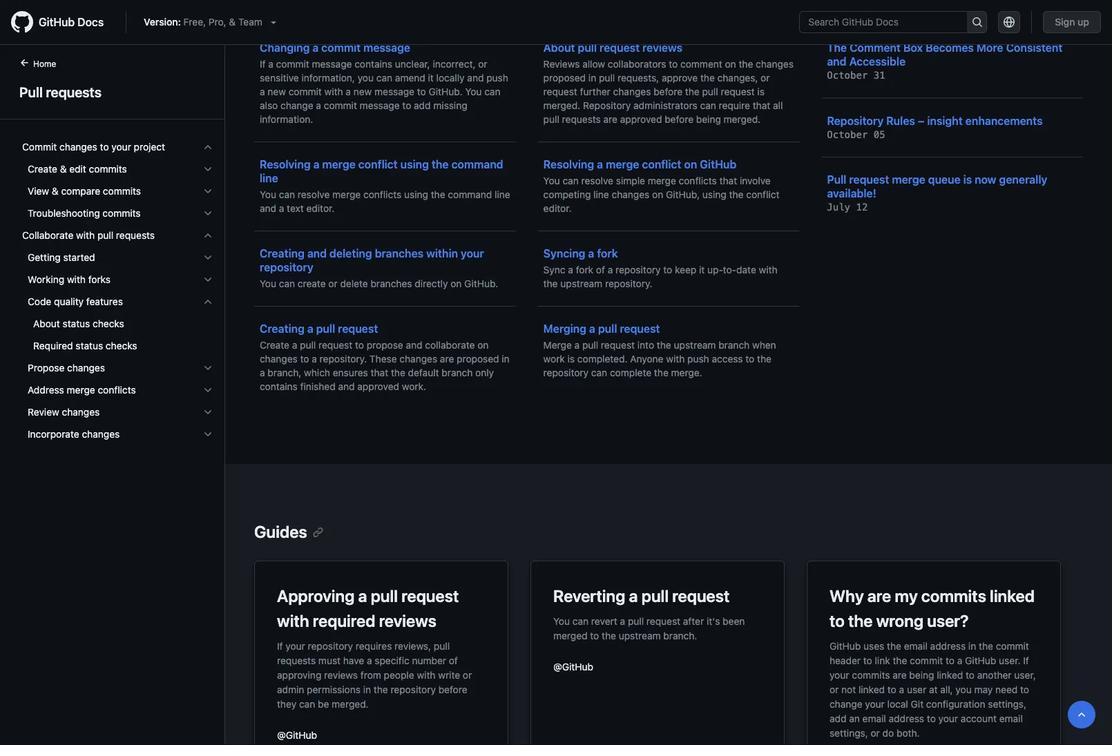 Task type: locate. For each thing, give the bounding box(es) containing it.
account
[[961, 713, 997, 724]]

@github for approving a pull request with required reviews
[[277, 729, 317, 741]]

resolve up the text in the left top of the page
[[298, 189, 330, 200]]

2 horizontal spatial reviews
[[642, 41, 682, 54]]

an
[[849, 713, 860, 724]]

address up both.
[[889, 713, 924, 724]]

github docs
[[39, 16, 104, 29]]

branch inside merging a pull request merge a pull request into the upstream branch when work is completed. anyone with push access to the repository can complete the merge.
[[718, 339, 750, 351]]

are down collaborate
[[440, 353, 454, 365]]

sc 9kayk9 0 image inside incorporate changes dropdown button
[[202, 429, 213, 440]]

1 horizontal spatial &
[[60, 163, 67, 175]]

october
[[827, 70, 868, 81], [827, 129, 868, 140]]

reverting
[[553, 586, 625, 606]]

create inside creating a pull request create a pull request to propose and collaborate on changes to a repository. these changes are proposed in a branch, which ensures that the default branch only contains finished and approved work.
[[260, 339, 289, 351]]

tooltip
[[1068, 701, 1095, 729]]

0 horizontal spatial pull
[[19, 84, 43, 100]]

merged. down require
[[724, 114, 761, 125]]

0 vertical spatial create
[[28, 163, 57, 175]]

pull requests element
[[0, 56, 225, 744]]

0 vertical spatial add
[[414, 100, 431, 111]]

triangle down image
[[268, 17, 279, 28]]

0 horizontal spatial proposed
[[457, 353, 499, 365]]

request inside you can revert a pull request after it's been merged to the upstream branch.
[[646, 615, 680, 627]]

0 horizontal spatial branch
[[442, 367, 473, 379]]

or right write at the left of page
[[463, 669, 472, 681]]

linked up user.
[[990, 586, 1035, 606]]

pull inside 'pull request merge queue is now generally available! july 12'
[[827, 173, 846, 186]]

change
[[280, 100, 313, 111], [830, 698, 862, 710]]

0 horizontal spatial of
[[449, 655, 458, 666]]

0 vertical spatial command
[[451, 158, 503, 171]]

sc 9kayk9 0 image inside 'getting started' dropdown button
[[202, 252, 213, 263]]

@github down 'merged'
[[553, 661, 593, 672]]

with down troubleshooting commits
[[76, 230, 95, 241]]

3 sc 9kayk9 0 image from the top
[[202, 230, 213, 241]]

within
[[426, 247, 458, 260]]

upstream down sync
[[560, 278, 602, 289]]

pull inside approving a pull request with required reviews
[[371, 586, 398, 606]]

changes up default
[[399, 353, 437, 365]]

is inside merging a pull request merge a pull request into the upstream branch when work is completed. anyone with push access to the repository can complete the merge.
[[567, 353, 575, 365]]

resolving for line
[[260, 158, 311, 171]]

upstream inside merging a pull request merge a pull request into the upstream branch when work is completed. anyone with push access to the repository can complete the merge.
[[674, 339, 716, 351]]

is
[[757, 86, 765, 97], [963, 173, 972, 186], [567, 353, 575, 365]]

0 vertical spatial about
[[543, 41, 575, 54]]

email
[[904, 640, 928, 652], [862, 713, 886, 724], [999, 713, 1023, 724]]

sc 9kayk9 0 image inside code quality features "dropdown button"
[[202, 296, 213, 307]]

2 horizontal spatial merged.
[[724, 114, 761, 125]]

1 horizontal spatial resolving
[[543, 158, 594, 171]]

0 horizontal spatial resolve
[[298, 189, 330, 200]]

upstream
[[560, 278, 602, 289], [674, 339, 716, 351], [619, 630, 661, 641]]

0 vertical spatial proposed
[[543, 72, 586, 84]]

are down further
[[603, 114, 617, 125]]

0 vertical spatial settings,
[[988, 698, 1026, 710]]

1 code quality features element from the top
[[11, 291, 224, 357]]

2 horizontal spatial email
[[999, 713, 1023, 724]]

up-
[[707, 264, 723, 276]]

0 vertical spatial @github
[[553, 661, 593, 672]]

search image
[[972, 17, 983, 28]]

about for status
[[33, 318, 60, 329]]

5 sc 9kayk9 0 image from the top
[[202, 407, 213, 418]]

0 vertical spatial &
[[229, 16, 236, 28]]

that inside creating a pull request create a pull request to propose and collaborate on changes to a repository. these changes are proposed in a branch, which ensures that the default branch only contains finished and approved work.
[[371, 367, 388, 379]]

using
[[400, 158, 429, 171], [404, 189, 428, 200], [702, 189, 727, 200]]

and down the
[[827, 55, 847, 68]]

fork right syncing
[[597, 247, 618, 260]]

1 october from the top
[[827, 70, 868, 81]]

if inside github uses the email address in the commit header to link the commit to a github user. if your commits are being linked to another user, or not linked to a user at all, you may need to change your local git configuration settings, add an email address to your account email settings, or do both.
[[1023, 655, 1029, 666]]

pull requests
[[19, 84, 101, 100]]

you inside resolving a merge conflict on github you can resolve simple merge conflicts that involve competing line changes on github, using the conflict editor.
[[543, 175, 560, 186]]

repository up october 05 element
[[827, 114, 884, 127]]

merging a pull request merge a pull request into the upstream branch when work is completed. anyone with push access to the repository can complete the merge.
[[543, 322, 776, 379]]

new down information,
[[353, 86, 372, 97]]

your
[[111, 141, 131, 153], [461, 247, 484, 260], [285, 640, 305, 652], [830, 669, 849, 681], [865, 698, 885, 710], [938, 713, 958, 724]]

resolve
[[581, 175, 613, 186], [298, 189, 330, 200]]

incorporate changes
[[28, 429, 120, 440]]

it left up-
[[699, 264, 705, 276]]

creating and deleting branches within your repository you can create or delete branches directly on github.
[[260, 247, 498, 289]]

on inside creating a pull request create a pull request to propose and collaborate on changes to a repository. these changes are proposed in a branch, which ensures that the default branch only contains finished and approved work.
[[478, 339, 489, 351]]

if inside if your repository requires reviews, pull requests must have a specific number of approving reviews from people with write or admin permissions in the repository before they can be merged.
[[277, 640, 283, 652]]

0 vertical spatial it
[[428, 72, 434, 84]]

1 vertical spatial that
[[719, 175, 737, 186]]

that left involve
[[719, 175, 737, 186]]

1 horizontal spatial it
[[699, 264, 705, 276]]

1 vertical spatial about
[[33, 318, 60, 329]]

1 horizontal spatial being
[[909, 669, 934, 681]]

0 horizontal spatial merged.
[[332, 698, 369, 710]]

1 new from the left
[[268, 86, 286, 97]]

0 horizontal spatial about
[[33, 318, 60, 329]]

branch up "access"
[[718, 339, 750, 351]]

the up the uses
[[848, 611, 873, 631]]

0 vertical spatial merged.
[[543, 100, 580, 111]]

1 horizontal spatial conflict
[[642, 158, 681, 171]]

1 horizontal spatial reviews
[[379, 611, 436, 631]]

on
[[725, 58, 736, 70], [684, 158, 697, 171], [652, 189, 663, 200], [451, 278, 462, 289], [478, 339, 489, 351]]

0 vertical spatial upstream
[[560, 278, 602, 289]]

branches right delete
[[371, 278, 412, 289]]

1 vertical spatial resolve
[[298, 189, 330, 200]]

line left competing
[[495, 189, 510, 200]]

do
[[882, 727, 894, 739]]

sc 9kayk9 0 image
[[202, 142, 213, 153], [202, 164, 213, 175], [202, 252, 213, 263], [202, 274, 213, 285], [202, 296, 213, 307], [202, 363, 213, 374], [202, 429, 213, 440]]

0 vertical spatial repository
[[583, 100, 631, 111]]

you inside you can revert a pull request after it's been merged to the upstream branch.
[[553, 615, 570, 627]]

approved inside creating a pull request create a pull request to propose and collaborate on changes to a repository. these changes are proposed in a branch, which ensures that the default branch only contains finished and approved work.
[[357, 381, 399, 392]]

1 vertical spatial october
[[827, 129, 868, 140]]

resolve inside resolving a merge conflict on github you can resolve simple merge conflicts that involve competing line changes on github, using the conflict editor.
[[581, 175, 613, 186]]

rules
[[886, 114, 915, 127]]

0 horizontal spatial settings,
[[830, 727, 868, 739]]

2 horizontal spatial if
[[1023, 655, 1029, 666]]

create down commit
[[28, 163, 57, 175]]

& for create & edit commits
[[60, 163, 67, 175]]

review changes
[[28, 406, 100, 418]]

2 horizontal spatial conflicts
[[679, 175, 717, 186]]

0 horizontal spatial github.
[[429, 86, 463, 97]]

default
[[408, 367, 439, 379]]

collaborate with pull requests element containing collaborate with pull requests
[[11, 224, 224, 446]]

resolving down information.
[[260, 158, 311, 171]]

7 sc 9kayk9 0 image from the top
[[202, 429, 213, 440]]

anyone
[[630, 353, 663, 365]]

view & compare commits
[[28, 185, 141, 197]]

2 creating from the top
[[260, 322, 305, 335]]

creating for repository
[[260, 247, 305, 260]]

with up the code quality features
[[67, 274, 86, 285]]

reviews,
[[395, 640, 431, 652]]

merging
[[543, 322, 586, 335]]

@github down they
[[277, 729, 317, 741]]

consistent
[[1006, 41, 1063, 54]]

2 commit changes to your project element from the top
[[11, 158, 224, 224]]

0 horizontal spatial @github
[[277, 729, 317, 741]]

request up propose
[[338, 322, 378, 335]]

or left delete
[[328, 278, 338, 289]]

1 editor. from the left
[[306, 203, 335, 214]]

address
[[930, 640, 966, 652], [889, 713, 924, 724]]

proposed down the reviews
[[543, 72, 586, 84]]

on right directly
[[451, 278, 462, 289]]

sc 9kayk9 0 image for collaborate with pull requests
[[202, 230, 213, 241]]

status down the code quality features
[[63, 318, 90, 329]]

you inside changing a commit message if a commit message contains unclear, incorrect, or sensitive information, you can amend it locally and push a new commit with a new message to github. you can also change a commit message to add missing information.
[[358, 72, 374, 84]]

github. up missing
[[429, 86, 463, 97]]

1 collaborate with pull requests element from the top
[[11, 224, 224, 446]]

1 vertical spatial change
[[830, 698, 862, 710]]

0 vertical spatial approved
[[620, 114, 662, 125]]

1 vertical spatial push
[[687, 353, 709, 365]]

1 horizontal spatial conflicts
[[363, 189, 401, 200]]

to
[[669, 58, 678, 70], [417, 86, 426, 97], [402, 100, 411, 111], [100, 141, 109, 153], [663, 264, 672, 276], [355, 339, 364, 351], [300, 353, 309, 365], [746, 353, 754, 365], [830, 611, 845, 631], [590, 630, 599, 641], [863, 655, 872, 666], [946, 655, 955, 666], [966, 669, 975, 681], [887, 684, 896, 695], [1020, 684, 1029, 695], [927, 713, 936, 724]]

sc 9kayk9 0 image for view & compare commits
[[202, 186, 213, 197]]

editor. right the text in the left top of the page
[[306, 203, 335, 214]]

changes down simple
[[612, 189, 649, 200]]

push up merge.
[[687, 353, 709, 365]]

0 vertical spatial reviews
[[642, 41, 682, 54]]

2 october from the top
[[827, 129, 868, 140]]

6 sc 9kayk9 0 image from the top
[[202, 363, 213, 374]]

line inside resolving a merge conflict on github you can resolve simple merge conflicts that involve competing line changes on github, using the conflict editor.
[[593, 189, 609, 200]]

github up header
[[830, 640, 861, 652]]

further
[[580, 86, 610, 97]]

1 vertical spatial you
[[956, 684, 972, 695]]

if up approving
[[277, 640, 283, 652]]

required
[[33, 340, 73, 352]]

it's
[[707, 615, 720, 627]]

0 horizontal spatial you
[[358, 72, 374, 84]]

1 vertical spatial branch
[[442, 367, 473, 379]]

repository. up into
[[605, 278, 652, 289]]

permissions
[[307, 684, 360, 695]]

comment
[[680, 58, 722, 70]]

0 vertical spatial conflicts
[[679, 175, 717, 186]]

change down not
[[830, 698, 862, 710]]

collaborate with pull requests element
[[11, 224, 224, 446], [11, 247, 224, 446]]

1 vertical spatial conflicts
[[363, 189, 401, 200]]

you right information,
[[358, 72, 374, 84]]

0 horizontal spatial push
[[486, 72, 508, 84]]

repository up create
[[260, 261, 313, 274]]

1 horizontal spatial new
[[353, 86, 372, 97]]

request up ensures at the left
[[318, 339, 352, 351]]

collaborate
[[425, 339, 475, 351]]

0 horizontal spatial line
[[260, 172, 278, 185]]

editor. inside resolving a merge conflict using the command line you can resolve merge conflicts using the command line and a text editor.
[[306, 203, 335, 214]]

in inside creating a pull request create a pull request to propose and collaborate on changes to a repository. these changes are proposed in a branch, which ensures that the default branch only contains finished and approved work.
[[502, 353, 510, 365]]

conflict for on
[[642, 158, 681, 171]]

sc 9kayk9 0 image inside troubleshooting commits 'dropdown button'
[[202, 208, 213, 219]]

merge inside "dropdown button"
[[67, 384, 95, 396]]

new
[[268, 86, 286, 97], [353, 86, 372, 97]]

specific
[[375, 655, 409, 666]]

are inside creating a pull request create a pull request to propose and collaborate on changes to a repository. these changes are proposed in a branch, which ensures that the default branch only contains finished and approved work.
[[440, 353, 454, 365]]

1 vertical spatial add
[[830, 713, 846, 724]]

or inside if your repository requires reviews, pull requests must have a specific number of approving reviews from people with write or admin permissions in the repository before they can be merged.
[[463, 669, 472, 681]]

0 horizontal spatial repository.
[[320, 353, 367, 365]]

wrong
[[876, 611, 923, 631]]

why
[[830, 586, 864, 606]]

0 vertical spatial status
[[63, 318, 90, 329]]

collaborate with pull requests element containing getting started
[[11, 247, 224, 446]]

your right within
[[461, 247, 484, 260]]

2 sc 9kayk9 0 image from the top
[[202, 164, 213, 175]]

code quality features element containing about status checks
[[11, 313, 224, 357]]

creating up "branch,"
[[260, 322, 305, 335]]

1 horizontal spatial add
[[830, 713, 846, 724]]

of up write at the left of page
[[449, 655, 458, 666]]

add left missing
[[414, 100, 431, 111]]

0 vertical spatial of
[[596, 264, 605, 276]]

can inside if your repository requires reviews, pull requests must have a specific number of approving reviews from people with write or admin permissions in the repository before they can be merged.
[[299, 698, 315, 710]]

create
[[28, 163, 57, 175], [260, 339, 289, 351]]

are inside why are my commits linked to the wrong user?
[[867, 586, 891, 606]]

pull for pull requests
[[19, 84, 43, 100]]

requests
[[46, 84, 101, 100], [562, 114, 601, 125], [116, 230, 155, 241], [277, 655, 316, 666]]

using inside resolving a merge conflict on github you can resolve simple merge conflicts that involve competing line changes on github, using the conflict editor.
[[702, 189, 727, 200]]

checks for required status checks
[[106, 340, 137, 352]]

changes inside resolving a merge conflict on github you can resolve simple merge conflicts that involve competing line changes on github, using the conflict editor.
[[612, 189, 649, 200]]

with inside the syncing a fork sync a fork of a repository to keep it up-to-date with the upstream repository.
[[759, 264, 777, 276]]

version:
[[144, 16, 181, 28]]

to inside why are my commits linked to the wrong user?
[[830, 611, 845, 631]]

with up merge.
[[666, 353, 685, 365]]

repository. inside the syncing a fork sync a fork of a repository to keep it up-to-date with the upstream repository.
[[605, 278, 652, 289]]

commit changes to your project button
[[17, 136, 219, 158]]

request up branch.
[[646, 615, 680, 627]]

1 horizontal spatial that
[[719, 175, 737, 186]]

commit
[[321, 41, 361, 54], [276, 58, 309, 70], [289, 86, 322, 97], [324, 100, 357, 111], [996, 640, 1029, 652], [910, 655, 943, 666]]

about up required
[[33, 318, 60, 329]]

1 vertical spatial fork
[[576, 264, 593, 276]]

repository
[[260, 261, 313, 274], [615, 264, 661, 276], [543, 367, 589, 379], [308, 640, 353, 652], [391, 684, 436, 695]]

4 sc 9kayk9 0 image from the top
[[202, 274, 213, 285]]

the down comment
[[700, 72, 715, 84]]

merge inside 'pull request merge queue is now generally available! july 12'
[[892, 173, 925, 186]]

1 sc 9kayk9 0 image from the top
[[202, 186, 213, 197]]

github inside resolving a merge conflict on github you can resolve simple merge conflicts that involve competing line changes on github, using the conflict editor.
[[700, 158, 737, 171]]

change up information.
[[280, 100, 313, 111]]

pull inside you can revert a pull request after it's been merged to the upstream branch.
[[628, 615, 644, 627]]

troubleshooting commits
[[28, 208, 141, 219]]

unclear,
[[395, 58, 430, 70]]

0 vertical spatial linked
[[990, 586, 1035, 606]]

resolving up competing
[[543, 158, 594, 171]]

3 sc 9kayk9 0 image from the top
[[202, 252, 213, 263]]

write
[[438, 669, 460, 681]]

2 vertical spatial merged.
[[332, 698, 369, 710]]

1 horizontal spatial resolve
[[581, 175, 613, 186]]

the down when
[[757, 353, 771, 365]]

fork down syncing
[[576, 264, 593, 276]]

reviews up permissions
[[324, 669, 358, 681]]

on up only
[[478, 339, 489, 351]]

editor. inside resolving a merge conflict on github you can resolve simple merge conflicts that involve competing line changes on github, using the conflict editor.
[[543, 203, 572, 214]]

why are my commits linked to the wrong user?
[[830, 586, 1035, 631]]

commits down 'link'
[[852, 669, 890, 681]]

1 vertical spatial branches
[[371, 278, 412, 289]]

line right competing
[[593, 189, 609, 200]]

4 sc 9kayk9 0 image from the top
[[202, 385, 213, 396]]

1 vertical spatial of
[[449, 655, 458, 666]]

push inside merging a pull request merge a pull request into the upstream branch when work is completed. anyone with push access to the repository can complete the merge.
[[687, 353, 709, 365]]

0 horizontal spatial repository
[[583, 100, 631, 111]]

1 vertical spatial contains
[[260, 381, 298, 392]]

being up user
[[909, 669, 934, 681]]

requests up approving
[[277, 655, 316, 666]]

1 horizontal spatial repository.
[[605, 278, 652, 289]]

pull request merge queue is now generally available! july 12
[[827, 173, 1047, 213]]

conflicts up the deleting
[[363, 189, 401, 200]]

commit changes to your project element
[[11, 136, 224, 224], [11, 158, 224, 224]]

sc 9kayk9 0 image
[[202, 186, 213, 197], [202, 208, 213, 219], [202, 230, 213, 241], [202, 385, 213, 396], [202, 407, 213, 418]]

change inside changing a commit message if a commit message contains unclear, incorrect, or sensitive information, you can amend it locally and push a new commit with a new message to github. you can also change a commit message to add missing information.
[[280, 100, 313, 111]]

1 vertical spatial pull
[[827, 173, 846, 186]]

github. inside creating and deleting branches within your repository you can create or delete branches directly on github.
[[464, 278, 498, 289]]

can inside creating and deleting branches within your repository you can create or delete branches directly on github.
[[279, 278, 295, 289]]

2 editor. from the left
[[543, 203, 572, 214]]

2 horizontal spatial is
[[963, 173, 972, 186]]

contains left "unclear," at the left top of the page
[[354, 58, 392, 70]]

of
[[596, 264, 605, 276], [449, 655, 458, 666]]

in
[[588, 72, 596, 84], [502, 353, 510, 365], [968, 640, 976, 652], [363, 684, 371, 695]]

2 vertical spatial reviews
[[324, 669, 358, 681]]

email down "wrong"
[[904, 640, 928, 652]]

1 vertical spatial being
[[909, 669, 934, 681]]

1 horizontal spatial change
[[830, 698, 862, 710]]

linked up all,
[[937, 669, 963, 681]]

& right pro,
[[229, 16, 236, 28]]

0 horizontal spatial it
[[428, 72, 434, 84]]

2 resolving from the left
[[543, 158, 594, 171]]

0 horizontal spatial is
[[567, 353, 575, 365]]

branch inside creating a pull request create a pull request to propose and collaborate on changes to a repository. these changes are proposed in a branch, which ensures that the default branch only contains finished and approved work.
[[442, 367, 473, 379]]

or right "incorrect,"
[[478, 58, 487, 70]]

commits down "view & compare commits" dropdown button
[[103, 208, 141, 219]]

with down approving
[[277, 611, 309, 631]]

add inside github uses the email address in the commit header to link the commit to a github user. if your commits are being linked to another user, or not linked to a user at all, you may need to change your local git configuration settings, add an email address to your account email settings, or do both.
[[830, 713, 846, 724]]

1 horizontal spatial branch
[[718, 339, 750, 351]]

completed.
[[577, 353, 628, 365]]

sc 9kayk9 0 image for address merge conflicts
[[202, 385, 213, 396]]

1 vertical spatial github.
[[464, 278, 498, 289]]

required status checks link
[[17, 335, 219, 357]]

1 vertical spatial linked
[[937, 669, 963, 681]]

1 horizontal spatial repository
[[827, 114, 884, 127]]

can inside about pull request reviews reviews allow collaborators to comment on the changes proposed in pull requests, approve the changes, or request further changes before the pull request is merged. repository administrators can require that all pull requests are approved before being merged.
[[700, 100, 716, 111]]

0 horizontal spatial fork
[[576, 264, 593, 276]]

before down write at the left of page
[[438, 684, 467, 695]]

your up approving
[[285, 640, 305, 652]]

add left the an
[[830, 713, 846, 724]]

and inside changing a commit message if a commit message contains unclear, incorrect, or sensitive information, you can amend it locally and push a new commit with a new message to github. you can also change a commit message to add missing information.
[[467, 72, 484, 84]]

5 sc 9kayk9 0 image from the top
[[202, 296, 213, 307]]

sensitive
[[260, 72, 299, 84]]

sc 9kayk9 0 image inside propose changes 'dropdown button'
[[202, 363, 213, 374]]

email right the an
[[862, 713, 886, 724]]

line down information.
[[260, 172, 278, 185]]

conflict
[[358, 158, 398, 171], [642, 158, 681, 171], [746, 189, 779, 200]]

1 horizontal spatial of
[[596, 264, 605, 276]]

0 vertical spatial creating
[[260, 247, 305, 260]]

0 horizontal spatial editor.
[[306, 203, 335, 214]]

home
[[33, 59, 56, 68]]

about up the reviews
[[543, 41, 575, 54]]

number
[[412, 655, 446, 666]]

request up 'completed.' at top right
[[601, 339, 635, 351]]

october left 05 at the top of the page
[[827, 129, 868, 140]]

if inside changing a commit message if a commit message contains unclear, incorrect, or sensitive information, you can amend it locally and push a new commit with a new message to github. you can also change a commit message to add missing information.
[[260, 58, 266, 70]]

github down require
[[700, 158, 737, 171]]

pull down home
[[19, 84, 43, 100]]

to inside about pull request reviews reviews allow collaborators to comment on the changes proposed in pull requests, approve the changes, or request further changes before the pull request is merged. repository administrators can require that all pull requests are approved before being merged.
[[669, 58, 678, 70]]

branch left only
[[442, 367, 473, 379]]

the inside resolving a merge conflict on github you can resolve simple merge conflicts that involve competing line changes on github, using the conflict editor.
[[729, 189, 744, 200]]

in inside if your repository requires reviews, pull requests must have a specific number of approving reviews from people with write or admin permissions in the repository before they can be merged.
[[363, 684, 371, 695]]

settings, down the need
[[988, 698, 1026, 710]]

1 sc 9kayk9 0 image from the top
[[202, 142, 213, 153]]

31
[[874, 70, 885, 81]]

that left all
[[753, 100, 770, 111]]

contains inside creating a pull request create a pull request to propose and collaborate on changes to a repository. these changes are proposed in a branch, which ensures that the default branch only contains finished and approved work.
[[260, 381, 298, 392]]

1 vertical spatial repository.
[[320, 353, 367, 365]]

and left the text in the left top of the page
[[260, 203, 276, 214]]

commit changes to your project element containing create & edit commits
[[11, 158, 224, 224]]

another
[[977, 669, 1012, 681]]

2 new from the left
[[353, 86, 372, 97]]

sc 9kayk9 0 image inside review changes dropdown button
[[202, 407, 213, 418]]

1 horizontal spatial create
[[260, 339, 289, 351]]

2 collaborate with pull requests element from the top
[[11, 247, 224, 446]]

1 vertical spatial approved
[[357, 381, 399, 392]]

contains
[[354, 58, 392, 70], [260, 381, 298, 392]]

request
[[600, 41, 640, 54], [543, 86, 577, 97], [721, 86, 755, 97], [849, 173, 889, 186], [338, 322, 378, 335], [620, 322, 660, 335], [318, 339, 352, 351], [601, 339, 635, 351], [401, 586, 459, 606], [672, 586, 730, 606], [646, 615, 680, 627]]

0 horizontal spatial that
[[371, 367, 388, 379]]

your down header
[[830, 669, 849, 681]]

0 horizontal spatial create
[[28, 163, 57, 175]]

1 horizontal spatial pull
[[827, 173, 846, 186]]

the inside the syncing a fork sync a fork of a repository to keep it up-to-date with the upstream repository.
[[543, 278, 558, 289]]

text
[[287, 203, 304, 214]]

0 vertical spatial resolve
[[581, 175, 613, 186]]

upstream up merge.
[[674, 339, 716, 351]]

0 horizontal spatial new
[[268, 86, 286, 97]]

you
[[465, 86, 482, 97], [543, 175, 560, 186], [260, 189, 276, 200], [260, 278, 276, 289], [553, 615, 570, 627]]

require
[[719, 100, 750, 111]]

2 code quality features element from the top
[[11, 313, 224, 357]]

1 horizontal spatial if
[[277, 640, 283, 652]]

sc 9kayk9 0 image inside collaborate with pull requests dropdown button
[[202, 230, 213, 241]]

user
[[907, 684, 926, 695]]

configuration
[[926, 698, 985, 710]]

1 resolving from the left
[[260, 158, 311, 171]]

sc 9kayk9 0 image inside commit changes to your project dropdown button
[[202, 142, 213, 153]]

sc 9kayk9 0 image inside "working with forks" dropdown button
[[202, 274, 213, 285]]

to inside you can revert a pull request after it's been merged to the upstream branch.
[[590, 630, 599, 641]]

repository. up ensures at the left
[[320, 353, 367, 365]]

0 vertical spatial change
[[280, 100, 313, 111]]

2 horizontal spatial upstream
[[674, 339, 716, 351]]

of right sync
[[596, 264, 605, 276]]

1 vertical spatial proposed
[[457, 353, 499, 365]]

or
[[478, 58, 487, 70], [761, 72, 770, 84], [328, 278, 338, 289], [463, 669, 472, 681], [830, 684, 839, 695], [871, 727, 880, 739]]

review
[[28, 406, 59, 418]]

contains inside changing a commit message if a commit message contains unclear, incorrect, or sensitive information, you can amend it locally and push a new commit with a new message to github. you can also change a commit message to add missing information.
[[354, 58, 392, 70]]

request up available!
[[849, 173, 889, 186]]

repository up must
[[308, 640, 353, 652]]

you inside creating and deleting branches within your repository you can create or delete branches directly on github.
[[260, 278, 276, 289]]

uses
[[863, 640, 884, 652]]

contains down "branch,"
[[260, 381, 298, 392]]

and up create
[[307, 247, 327, 260]]

2 sc 9kayk9 0 image from the top
[[202, 208, 213, 219]]

0 vertical spatial october
[[827, 70, 868, 81]]

proposed inside creating a pull request create a pull request to propose and collaborate on changes to a repository. these changes are proposed in a branch, which ensures that the default branch only contains finished and approved work.
[[457, 353, 499, 365]]

1 commit changes to your project element from the top
[[11, 136, 224, 224]]

can inside you can revert a pull request after it's been merged to the upstream branch.
[[572, 615, 589, 627]]

github.
[[429, 86, 463, 97], [464, 278, 498, 289]]

syncing a fork sync a fork of a repository to keep it up-to-date with the upstream repository.
[[543, 247, 777, 289]]

branch,
[[268, 367, 301, 379]]

repository
[[583, 100, 631, 111], [827, 114, 884, 127]]

link
[[875, 655, 890, 666]]

repository inside the syncing a fork sync a fork of a repository to keep it up-to-date with the upstream repository.
[[615, 264, 661, 276]]

with inside approving a pull request with required reviews
[[277, 611, 309, 631]]

code quality features element
[[11, 291, 224, 357], [11, 313, 224, 357]]

creating inside creating a pull request create a pull request to propose and collaborate on changes to a repository. these changes are proposed in a branch, which ensures that the default branch only contains finished and approved work.
[[260, 322, 305, 335]]

1 horizontal spatial approved
[[620, 114, 662, 125]]

getting started button
[[17, 247, 219, 269]]

about inside "code quality features" element
[[33, 318, 60, 329]]

working
[[28, 274, 64, 285]]

code quality features button
[[17, 291, 219, 313]]

1 creating from the top
[[260, 247, 305, 260]]

is down the changes,
[[757, 86, 765, 97]]

None search field
[[799, 11, 987, 33]]

approved down these
[[357, 381, 399, 392]]

2 horizontal spatial that
[[753, 100, 770, 111]]

changes
[[756, 58, 794, 70], [613, 86, 651, 97], [59, 141, 97, 153], [612, 189, 649, 200], [260, 353, 298, 365], [399, 353, 437, 365], [67, 362, 105, 374], [62, 406, 100, 418], [82, 429, 120, 440]]



Task type: describe. For each thing, give the bounding box(es) containing it.
0 horizontal spatial linked
[[859, 684, 885, 695]]

upstream inside the syncing a fork sync a fork of a repository to keep it up-to-date with the upstream repository.
[[560, 278, 602, 289]]

in inside github uses the email address in the commit header to link the commit to a github user. if your commits are being linked to another user, or not linked to a user at all, you may need to change your local git configuration settings, add an email address to your account email settings, or do both.
[[968, 640, 976, 652]]

1 horizontal spatial linked
[[937, 669, 963, 681]]

before inside if your repository requires reviews, pull requests must have a specific number of approving reviews from people with write or admin permissions in the repository before they can be merged.
[[438, 684, 467, 695]]

and up default
[[406, 339, 422, 351]]

team
[[238, 16, 262, 28]]

1 horizontal spatial email
[[904, 640, 928, 652]]

sc 9kayk9 0 image for getting started
[[202, 252, 213, 263]]

changes inside 'dropdown button'
[[67, 362, 105, 374]]

create
[[298, 278, 326, 289]]

on left github,
[[652, 189, 663, 200]]

select language: current language is english image
[[1004, 17, 1015, 28]]

approve
[[662, 72, 698, 84]]

collaborate with pull requests button
[[17, 224, 219, 247]]

changes down the address merge conflicts
[[62, 406, 100, 418]]

request up into
[[620, 322, 660, 335]]

05
[[874, 129, 885, 140]]

being inside github uses the email address in the commit header to link the commit to a github user. if your commits are being linked to another user, or not linked to a user at all, you may need to change your local git configuration settings, add an email address to your account email settings, or do both.
[[909, 669, 934, 681]]

sc 9kayk9 0 image for commit changes to your project
[[202, 142, 213, 153]]

reviews inside about pull request reviews reviews allow collaborators to comment on the changes proposed in pull requests, approve the changes, or request further changes before the pull request is merged. repository administrators can require that all pull requests are approved before being merged.
[[642, 41, 682, 54]]

repository inside merging a pull request merge a pull request into the upstream branch when work is completed. anyone with push access to the repository can complete the merge.
[[543, 367, 589, 379]]

creating a pull request create a pull request to propose and collaborate on changes to a repository. these changes are proposed in a branch, which ensures that the default branch only contains finished and approved work.
[[260, 322, 510, 392]]

code quality features element containing code quality features
[[11, 291, 224, 357]]

requests inside about pull request reviews reviews allow collaborators to comment on the changes proposed in pull requests, approve the changes, or request further changes before the pull request is merged. repository administrators can require that all pull requests are approved before being merged.
[[562, 114, 601, 125]]

you inside changing a commit message if a commit message contains unclear, incorrect, or sensitive information, you can amend it locally and push a new commit with a new message to github. you can also change a commit message to add missing information.
[[465, 86, 482, 97]]

add inside changing a commit message if a commit message contains unclear, incorrect, or sensitive information, you can amend it locally and push a new commit with a new message to github. you can also change a commit message to add missing information.
[[414, 100, 431, 111]]

2 horizontal spatial conflict
[[746, 189, 779, 200]]

1 vertical spatial merged.
[[724, 114, 761, 125]]

your down "configuration"
[[938, 713, 958, 724]]

view
[[28, 185, 49, 197]]

and down ensures at the left
[[338, 381, 355, 392]]

you inside github uses the email address in the commit header to link the commit to a github user. if your commits are being linked to another user, or not linked to a user at all, you may need to change your local git configuration settings, add an email address to your account email settings, or do both.
[[956, 684, 972, 695]]

getting
[[28, 252, 61, 263]]

commits for view & compare commits
[[103, 185, 141, 197]]

a inside you can revert a pull request after it's been merged to the upstream branch.
[[620, 615, 625, 627]]

0 vertical spatial branches
[[375, 247, 424, 260]]

propose changes button
[[17, 357, 219, 379]]

deleting
[[329, 247, 372, 260]]

july
[[827, 202, 850, 213]]

requests down home link
[[46, 84, 101, 100]]

which
[[304, 367, 330, 379]]

of inside the syncing a fork sync a fork of a repository to keep it up-to-date with the upstream repository.
[[596, 264, 605, 276]]

sign up
[[1055, 16, 1089, 28]]

can inside merging a pull request merge a pull request into the upstream branch when work is completed. anyone with push access to the repository can complete the merge.
[[591, 367, 607, 379]]

view & compare commits button
[[17, 180, 219, 202]]

or left not
[[830, 684, 839, 695]]

directly
[[415, 278, 448, 289]]

changes up "branch,"
[[260, 353, 298, 365]]

& for view & compare commits
[[52, 185, 59, 197]]

are inside about pull request reviews reviews allow collaborators to comment on the changes proposed in pull requests, approve the changes, or request further changes before the pull request is merged. repository administrators can require that all pull requests are approved before being merged.
[[603, 114, 617, 125]]

request up the after
[[672, 586, 730, 606]]

propose changes
[[28, 362, 105, 374]]

ensures
[[333, 367, 368, 379]]

these
[[369, 353, 397, 365]]

complete
[[610, 367, 651, 379]]

troubleshooting commits button
[[17, 202, 219, 224]]

my
[[895, 586, 918, 606]]

amend
[[395, 72, 425, 84]]

request inside approving a pull request with required reviews
[[401, 586, 459, 606]]

propose
[[28, 362, 64, 374]]

resolving for can
[[543, 158, 594, 171]]

a inside approving a pull request with required reviews
[[358, 586, 367, 606]]

the inside creating a pull request create a pull request to propose and collaborate on changes to a repository. these changes are proposed in a branch, which ensures that the default branch only contains finished and approved work.
[[391, 367, 405, 379]]

create inside create & edit commits dropdown button
[[28, 163, 57, 175]]

your left the 'local'
[[865, 698, 885, 710]]

@github for reverting a pull request
[[553, 661, 593, 672]]

the down the approve in the top of the page
[[685, 86, 699, 97]]

commit changes to your project element containing commit changes to your project
[[11, 136, 224, 224]]

repository inside creating and deleting branches within your repository you can create or delete branches directly on github.
[[260, 261, 313, 274]]

of inside if your repository requires reviews, pull requests must have a specific number of approving reviews from people with write or admin permissions in the repository before they can be merged.
[[449, 655, 458, 666]]

and inside the comment box becomes more consistent and accessible october 31
[[827, 55, 847, 68]]

the down the anyone
[[654, 367, 668, 379]]

the up 'link'
[[887, 640, 901, 652]]

propose
[[367, 339, 403, 351]]

or inside changing a commit message if a commit message contains unclear, incorrect, or sensitive information, you can amend it locally and push a new commit with a new message to github. you can also change a commit message to add missing information.
[[478, 58, 487, 70]]

resolve inside resolving a merge conflict using the command line you can resolve merge conflicts using the command line and a text editor.
[[298, 189, 330, 200]]

request down the reviews
[[543, 86, 577, 97]]

user?
[[927, 611, 969, 631]]

or inside creating and deleting branches within your repository you can create or delete branches directly on github.
[[328, 278, 338, 289]]

the inside you can revert a pull request after it's been merged to the upstream branch.
[[602, 630, 616, 641]]

date
[[736, 264, 756, 276]]

sc 9kayk9 0 image for code quality features
[[202, 296, 213, 307]]

merge.
[[671, 367, 702, 379]]

pull inside if your repository requires reviews, pull requests must have a specific number of approving reviews from people with write or admin permissions in the repository before they can be merged.
[[434, 640, 450, 652]]

approving
[[277, 586, 355, 606]]

1 horizontal spatial line
[[495, 189, 510, 200]]

your inside dropdown button
[[111, 141, 131, 153]]

collaborate
[[22, 230, 73, 241]]

request down the changes,
[[721, 86, 755, 97]]

october 05 element
[[827, 129, 885, 140]]

all
[[773, 100, 783, 111]]

request up collaborators
[[600, 41, 640, 54]]

sc 9kayk9 0 image for troubleshooting commits
[[202, 208, 213, 219]]

guides link
[[254, 522, 324, 542]]

resolving a merge conflict using the command line you can resolve merge conflicts using the command line and a text editor.
[[260, 158, 510, 214]]

to inside the syncing a fork sync a fork of a repository to keep it up-to-date with the upstream repository.
[[663, 264, 672, 276]]

or left do
[[871, 727, 880, 739]]

and inside resolving a merge conflict using the command line you can resolve merge conflicts using the command line and a text editor.
[[260, 203, 276, 214]]

the right 'link'
[[893, 655, 907, 666]]

status for required
[[76, 340, 103, 352]]

repository rules – insight enhancements october 05
[[827, 114, 1043, 140]]

guides
[[254, 522, 307, 542]]

address merge conflicts
[[28, 384, 136, 396]]

changes down requests,
[[613, 86, 651, 97]]

Search GitHub Docs search field
[[800, 12, 967, 32]]

1 vertical spatial before
[[665, 114, 694, 125]]

forks
[[88, 274, 111, 285]]

collaborate with pull requests
[[22, 230, 155, 241]]

git
[[911, 698, 924, 710]]

project
[[134, 141, 165, 153]]

about for pull
[[543, 41, 575, 54]]

sc 9kayk9 0 image for incorporate changes
[[202, 429, 213, 440]]

0 vertical spatial address
[[930, 640, 966, 652]]

header
[[830, 655, 861, 666]]

repository inside about pull request reviews reviews allow collaborators to comment on the changes proposed in pull requests, approve the changes, or request further changes before the pull request is merged. repository administrators can require that all pull requests are approved before being merged.
[[583, 100, 631, 111]]

the down missing
[[432, 158, 449, 171]]

that inside resolving a merge conflict on github you can resolve simple merge conflicts that involve competing line changes on github, using the conflict editor.
[[719, 175, 737, 186]]

pull for pull request merge queue is now generally available! july 12
[[827, 173, 846, 186]]

a inside resolving a merge conflict on github you can resolve simple merge conflicts that involve competing line changes on github, using the conflict editor.
[[597, 158, 603, 171]]

it inside the syncing a fork sync a fork of a repository to keep it up-to-date with the upstream repository.
[[699, 264, 705, 276]]

it inside changing a commit message if a commit message contains unclear, incorrect, or sensitive information, you can amend it locally and push a new commit with a new message to github. you can also change a commit message to add missing information.
[[428, 72, 434, 84]]

pull requests link
[[17, 82, 208, 102]]

may
[[974, 684, 993, 695]]

on inside creating and deleting branches within your repository you can create or delete branches directly on github.
[[451, 278, 462, 289]]

all,
[[940, 684, 953, 695]]

locally
[[436, 72, 465, 84]]

code
[[28, 296, 51, 307]]

sc 9kayk9 0 image for working with forks
[[202, 274, 213, 285]]

merged. inside if your repository requires reviews, pull requests must have a specific number of approving reviews from people with write or admin permissions in the repository before they can be merged.
[[332, 698, 369, 710]]

linked inside why are my commits linked to the wrong user?
[[990, 586, 1035, 606]]

missing
[[433, 100, 467, 111]]

commits for why are my commits linked to the wrong user?
[[921, 586, 986, 606]]

request inside 'pull request merge queue is now generally available! july 12'
[[849, 173, 889, 186]]

sc 9kayk9 0 image for review changes
[[202, 407, 213, 418]]

you can revert a pull request after it's been merged to the upstream branch.
[[553, 615, 745, 641]]

quality
[[54, 296, 84, 307]]

access
[[712, 353, 743, 365]]

commits for create & edit commits
[[89, 163, 127, 175]]

status for about
[[63, 318, 90, 329]]

or inside about pull request reviews reviews allow collaborators to comment on the changes proposed in pull requests, approve the changes, or request further changes before the pull request is merged. repository administrators can require that all pull requests are approved before being merged.
[[761, 72, 770, 84]]

at
[[929, 684, 938, 695]]

approving a pull request with required reviews
[[277, 586, 459, 631]]

scroll to top image
[[1076, 709, 1087, 720]]

sign up link
[[1043, 11, 1101, 33]]

0 horizontal spatial email
[[862, 713, 886, 724]]

12
[[856, 202, 868, 213]]

home link
[[14, 57, 78, 71]]

reviews inside if your repository requires reviews, pull requests must have a specific number of approving reviews from people with write or admin permissions in the repository before they can be merged.
[[324, 669, 358, 681]]

also
[[260, 100, 278, 111]]

requests,
[[618, 72, 659, 84]]

requires
[[356, 640, 392, 652]]

being inside about pull request reviews reviews allow collaborators to comment on the changes proposed in pull requests, approve the changes, or request further changes before the pull request is merged. repository administrators can require that all pull requests are approved before being merged.
[[696, 114, 721, 125]]

that inside about pull request reviews reviews allow collaborators to comment on the changes proposed in pull requests, approve the changes, or request further changes before the pull request is merged. repository administrators can require that all pull requests are approved before being merged.
[[753, 100, 770, 111]]

simple
[[616, 175, 645, 186]]

about status checks link
[[17, 313, 219, 335]]

must
[[318, 655, 341, 666]]

on up github,
[[684, 158, 697, 171]]

changing a commit message if a commit message contains unclear, incorrect, or sensitive information, you can amend it locally and push a new commit with a new message to github. you can also change a commit message to add missing information.
[[260, 41, 508, 125]]

is inside 'pull request merge queue is now generally available! july 12'
[[963, 173, 972, 186]]

getting started
[[28, 252, 95, 263]]

changing
[[260, 41, 310, 54]]

approved inside about pull request reviews reviews allow collaborators to comment on the changes proposed in pull requests, approve the changes, or request further changes before the pull request is merged. repository administrators can require that all pull requests are approved before being merged.
[[620, 114, 662, 125]]

the up the changes,
[[739, 58, 753, 70]]

are inside github uses the email address in the commit header to link the commit to a github user. if your commits are being linked to another user, or not linked to a user at all, you may need to change your local git configuration settings, add an email address to your account email settings, or do both.
[[893, 669, 907, 681]]

conflicts inside "dropdown button"
[[98, 384, 136, 396]]

github uses the email address in the commit header to link the commit to a github user. if your commits are being linked to another user, or not linked to a user at all, you may need to change your local git configuration settings, add an email address to your account email settings, or do both.
[[830, 640, 1036, 739]]

github up another in the bottom of the page
[[965, 655, 996, 666]]

when
[[752, 339, 776, 351]]

october inside the comment box becomes more consistent and accessible october 31
[[827, 70, 868, 81]]

upstream inside you can revert a pull request after it's been merged to the upstream branch.
[[619, 630, 661, 641]]

1 vertical spatial address
[[889, 713, 924, 724]]

accessible
[[849, 55, 906, 68]]

is inside about pull request reviews reviews allow collaborators to comment on the changes proposed in pull requests, approve the changes, or request further changes before the pull request is merged. repository administrators can require that all pull requests are approved before being merged.
[[757, 86, 765, 97]]

up
[[1078, 16, 1089, 28]]

working with forks
[[28, 274, 111, 285]]

in inside about pull request reviews reviews allow collaborators to comment on the changes proposed in pull requests, approve the changes, or request further changes before the pull request is merged. repository administrators can require that all pull requests are approved before being merged.
[[588, 72, 596, 84]]

the inside why are my commits linked to the wrong user?
[[848, 611, 873, 631]]

can inside resolving a merge conflict on github you can resolve simple merge conflicts that involve competing line changes on github, using the conflict editor.
[[563, 175, 579, 186]]

1 vertical spatial command
[[448, 189, 492, 200]]

0 vertical spatial fork
[[597, 247, 618, 260]]

required
[[313, 611, 375, 631]]

the up within
[[431, 189, 445, 200]]

push inside changing a commit message if a commit message contains unclear, incorrect, or sensitive information, you can amend it locally and push a new commit with a new message to github. you can also change a commit message to add missing information.
[[486, 72, 508, 84]]

1 vertical spatial settings,
[[830, 727, 868, 739]]

conflict for using
[[358, 158, 398, 171]]

branch.
[[663, 630, 697, 641]]

you inside resolving a merge conflict using the command line you can resolve merge conflicts using the command line and a text editor.
[[260, 189, 276, 200]]

changes down review changes dropdown button
[[82, 429, 120, 440]]

reviews inside approving a pull request with required reviews
[[379, 611, 436, 631]]

the up another in the bottom of the page
[[979, 640, 993, 652]]

the
[[827, 41, 847, 54]]

commits inside 'dropdown button'
[[103, 208, 141, 219]]

keep
[[675, 264, 696, 276]]

checks for about status checks
[[93, 318, 124, 329]]

repository down people at the bottom of page
[[391, 684, 436, 695]]

need
[[995, 684, 1018, 695]]

pro,
[[209, 16, 226, 28]]

with inside if your repository requires reviews, pull requests must have a specific number of approving reviews from people with write or admin permissions in the repository before they can be merged.
[[417, 669, 435, 681]]

github. inside changing a commit message if a commit message contains unclear, incorrect, or sensitive information, you can amend it locally and push a new commit with a new message to github. you can also change a commit message to add missing information.
[[429, 86, 463, 97]]

change inside github uses the email address in the commit header to link the commit to a github user. if your commits are being linked to another user, or not linked to a user at all, you may need to change your local git configuration settings, add an email address to your account email settings, or do both.
[[830, 698, 862, 710]]

creating for pull
[[260, 322, 305, 335]]

becomes
[[926, 41, 974, 54]]

2 horizontal spatial &
[[229, 16, 236, 28]]

and inside creating and deleting branches within your repository you can create or delete branches directly on github.
[[307, 247, 327, 260]]

changes up edit on the top of page
[[59, 141, 97, 153]]

after
[[683, 615, 704, 627]]

proposed inside about pull request reviews reviews allow collaborators to comment on the changes proposed in pull requests, approve the changes, or request further changes before the pull request is merged. repository administrators can require that all pull requests are approved before being merged.
[[543, 72, 586, 84]]

the right into
[[657, 339, 671, 351]]

october inside repository rules – insight enhancements october 05
[[827, 129, 868, 140]]

changes up the changes,
[[756, 58, 794, 70]]

github left docs
[[39, 16, 75, 29]]

to inside dropdown button
[[100, 141, 109, 153]]

conflicts inside resolving a merge conflict using the command line you can resolve merge conflicts using the command line and a text editor.
[[363, 189, 401, 200]]

information.
[[260, 114, 313, 125]]

july 12 element
[[827, 202, 868, 213]]

sc 9kayk9 0 image for create & edit commits
[[202, 164, 213, 175]]

sync
[[543, 264, 565, 276]]

local
[[887, 698, 908, 710]]

user,
[[1014, 669, 1036, 681]]

box
[[903, 41, 923, 54]]

0 vertical spatial before
[[654, 86, 682, 97]]

compare
[[61, 185, 100, 197]]

pull inside dropdown button
[[97, 230, 113, 241]]

october 31 element
[[827, 70, 885, 81]]

sc 9kayk9 0 image for propose changes
[[202, 363, 213, 374]]

troubleshooting
[[28, 208, 100, 219]]

your inside creating and deleting branches within your repository you can create or delete branches directly on github.
[[461, 247, 484, 260]]

a inside if your repository requires reviews, pull requests must have a specific number of approving reviews from people with write or admin permissions in the repository before they can be merged.
[[367, 655, 372, 666]]

now
[[975, 173, 996, 186]]

to inside merging a pull request merge a pull request into the upstream branch when work is completed. anyone with push access to the repository can complete the merge.
[[746, 353, 754, 365]]



Task type: vqa. For each thing, say whether or not it's contained in the screenshot.
Personal accounts Personal
no



